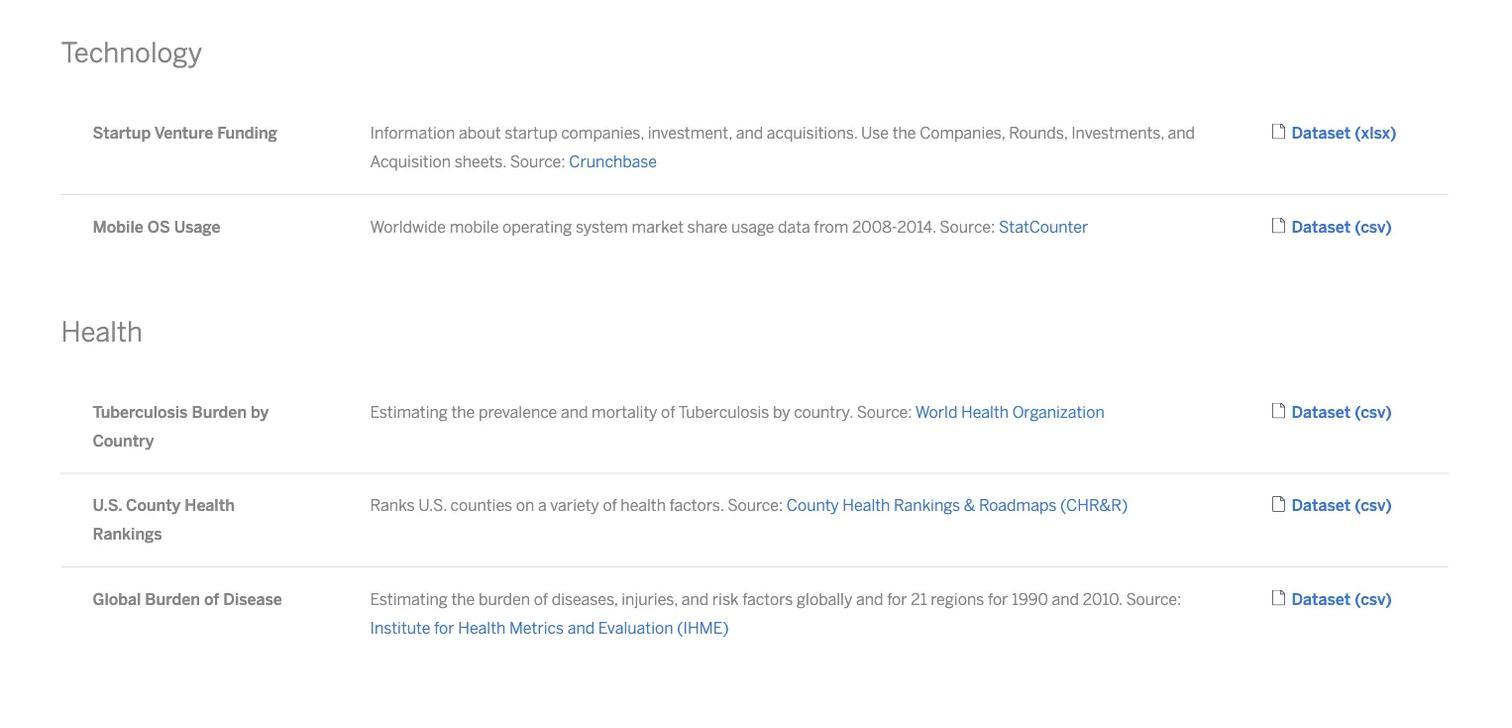 Task type: vqa. For each thing, say whether or not it's contained in the screenshot.
bottommost rankings
yes



Task type: locate. For each thing, give the bounding box(es) containing it.
ranks u.s. counties on a variety of health factors. source: county health rankings & roadmaps (chr&r)
[[370, 497, 1128, 515]]

mobile os usage
[[93, 217, 220, 236]]

source: right 2010.
[[1126, 590, 1182, 609]]

1 ( from the top
[[1355, 124, 1361, 143]]

0 horizontal spatial rankings
[[93, 525, 162, 544]]

startup
[[93, 124, 151, 143]]

for right institute
[[434, 619, 454, 638]]

tuberculosis up ranks u.s. counties on a variety of health factors. source: county health rankings & roadmaps (chr&r) in the bottom of the page
[[678, 403, 769, 422]]

county health rankings & roadmaps (chr&r) link
[[787, 497, 1128, 515]]

1 horizontal spatial county
[[787, 497, 839, 515]]

1 estimating from the top
[[370, 403, 448, 422]]

diseases,
[[552, 590, 618, 609]]

organization
[[1012, 403, 1105, 422]]

) for estimating the burden of diseases, injuries, and risk factors globally and for 21 regions for 1990 and 2010. source: institute for health metrics and evaluation (ihme)
[[1386, 590, 1392, 609]]

of up metrics
[[534, 590, 548, 609]]

3 dataset from the top
[[1292, 403, 1351, 422]]

1 by from the left
[[251, 403, 269, 422]]

4 ( from the top
[[1355, 497, 1361, 515]]

2 dataset from the top
[[1292, 217, 1351, 236]]

dataset ( csv ) for worldwide mobile operating system market share usage data from 2008-2014. source: statcounter
[[1292, 217, 1392, 236]]

health inside estimating the burden of diseases, injuries, and risk factors globally and for 21 regions for 1990 and 2010. source: institute for health metrics and evaluation (ihme)
[[458, 619, 506, 638]]

and right 1990
[[1052, 590, 1079, 609]]

( for estimating the prevalence and mortality of tuberculosis by country. source: world health organization
[[1355, 403, 1361, 422]]

county down country.
[[787, 497, 839, 515]]

1 vertical spatial estimating
[[370, 590, 448, 609]]

sheets.
[[455, 152, 506, 171]]

1 horizontal spatial by
[[773, 403, 790, 422]]

csv
[[1361, 217, 1386, 236], [1361, 403, 1386, 422], [1361, 497, 1386, 515], [1361, 590, 1386, 609]]

u.s. right ranks
[[418, 497, 447, 515]]

county inside u.s. county health rankings
[[126, 497, 181, 515]]

rankings
[[894, 497, 960, 515], [93, 525, 162, 544]]

2 by from the left
[[773, 403, 790, 422]]

estimating inside estimating the burden of diseases, injuries, and risk factors globally and for 21 regions for 1990 and 2010. source: institute for health metrics and evaluation (ihme)
[[370, 590, 448, 609]]

metrics
[[509, 619, 564, 638]]

of inside estimating the burden of diseases, injuries, and risk factors globally and for 21 regions for 1990 and 2010. source: institute for health metrics and evaluation (ihme)
[[534, 590, 548, 609]]

1 vertical spatial burden
[[145, 590, 200, 609]]

health
[[61, 316, 143, 348], [961, 403, 1009, 422], [185, 497, 235, 515], [843, 497, 890, 515], [458, 619, 506, 638]]

u.s.
[[93, 497, 122, 515], [418, 497, 447, 515]]

0 horizontal spatial by
[[251, 403, 269, 422]]

2 vertical spatial the
[[451, 590, 475, 609]]

rankings left the &
[[894, 497, 960, 515]]

1 u.s. from the left
[[93, 497, 122, 515]]

the left burden in the left of the page
[[451, 590, 475, 609]]

the inside estimating the burden of diseases, injuries, and risk factors globally and for 21 regions for 1990 and 2010. source: institute for health metrics and evaluation (ihme)
[[451, 590, 475, 609]]

0 horizontal spatial tuberculosis
[[93, 403, 188, 422]]

and right investment,
[[736, 124, 763, 143]]

and
[[736, 124, 763, 143], [1168, 124, 1195, 143], [561, 403, 588, 422], [681, 590, 709, 609], [856, 590, 883, 609], [1052, 590, 1079, 609], [567, 619, 595, 638]]

rounds,
[[1009, 124, 1068, 143]]

estimating for estimating the burden of diseases, injuries, and risk factors globally and for 21 regions for 1990 and 2010. source: institute for health metrics and evaluation (ihme)
[[370, 590, 448, 609]]

institute
[[370, 619, 431, 638]]

u.s. down country
[[93, 497, 122, 515]]

0 vertical spatial rankings
[[894, 497, 960, 515]]

burden inside tuberculosis burden by country
[[192, 403, 247, 422]]

factors
[[742, 590, 793, 609]]

operating
[[502, 217, 572, 236]]

4 dataset from the top
[[1292, 497, 1351, 515]]

the right use
[[893, 124, 916, 143]]

by
[[251, 403, 269, 422], [773, 403, 790, 422]]

evaluation
[[598, 619, 673, 638]]

dataset ( csv )
[[1292, 217, 1392, 236], [1292, 403, 1392, 422], [1292, 497, 1392, 515], [1292, 590, 1392, 609]]

1 horizontal spatial u.s.
[[418, 497, 447, 515]]

for left 21
[[887, 590, 907, 609]]

for
[[887, 590, 907, 609], [988, 590, 1008, 609], [434, 619, 454, 638]]

1 tuberculosis from the left
[[93, 403, 188, 422]]

the
[[893, 124, 916, 143], [451, 403, 475, 422], [451, 590, 475, 609]]

estimating up institute
[[370, 590, 448, 609]]

source: inside estimating the burden of diseases, injuries, and risk factors globally and for 21 regions for 1990 and 2010. source: institute for health metrics and evaluation (ihme)
[[1126, 590, 1182, 609]]

health inside u.s. county health rankings
[[185, 497, 235, 515]]

4 csv from the top
[[1361, 590, 1386, 609]]

5 dataset from the top
[[1292, 590, 1351, 609]]

3 ( from the top
[[1355, 403, 1361, 422]]

csv for estimating the prevalence and mortality of tuberculosis by country. source: world health organization
[[1361, 403, 1386, 422]]

tuberculosis inside tuberculosis burden by country
[[93, 403, 188, 422]]

tuberculosis
[[93, 403, 188, 422], [678, 403, 769, 422]]

) for estimating the prevalence and mortality of tuberculosis by country. source: world health organization
[[1386, 403, 1392, 422]]

rankings up global
[[93, 525, 162, 544]]

4 dataset ( csv ) from the top
[[1292, 590, 1392, 609]]

estimating up ranks
[[370, 403, 448, 422]]

investments,
[[1071, 124, 1164, 143]]

0 vertical spatial burden
[[192, 403, 247, 422]]

tuberculosis up country
[[93, 403, 188, 422]]

source: left world
[[857, 403, 912, 422]]

of
[[661, 403, 675, 422], [603, 497, 617, 515], [204, 590, 219, 609], [534, 590, 548, 609]]

0 vertical spatial estimating
[[370, 403, 448, 422]]

0 horizontal spatial county
[[126, 497, 181, 515]]

county
[[126, 497, 181, 515], [787, 497, 839, 515]]

of left disease
[[204, 590, 219, 609]]

3 csv from the top
[[1361, 497, 1386, 515]]

source:
[[510, 152, 566, 171], [940, 217, 995, 236], [857, 403, 912, 422], [728, 497, 783, 515], [1126, 590, 1182, 609]]

1 horizontal spatial rankings
[[894, 497, 960, 515]]

country
[[93, 431, 154, 450]]

county down country
[[126, 497, 181, 515]]

the left prevalence
[[451, 403, 475, 422]]

2 dataset ( csv ) from the top
[[1292, 403, 1392, 422]]

1 dataset ( csv ) from the top
[[1292, 217, 1392, 236]]

) for worldwide mobile operating system market share usage data from 2008-2014. source: statcounter
[[1386, 217, 1392, 236]]

(
[[1355, 124, 1361, 143], [1355, 217, 1361, 236], [1355, 403, 1361, 422], [1355, 497, 1361, 515], [1355, 590, 1361, 609]]

2 csv from the top
[[1361, 403, 1386, 422]]

investment,
[[648, 124, 732, 143]]

&
[[964, 497, 975, 515]]

source: down startup
[[510, 152, 566, 171]]

1 county from the left
[[126, 497, 181, 515]]

1 vertical spatial rankings
[[93, 525, 162, 544]]

estimating the prevalence and mortality of tuberculosis by country. source: world health organization
[[370, 403, 1105, 422]]

country.
[[794, 403, 853, 422]]

1 horizontal spatial tuberculosis
[[678, 403, 769, 422]]

0 horizontal spatial u.s.
[[93, 497, 122, 515]]

for left 1990
[[988, 590, 1008, 609]]

csv for ranks u.s. counties on a variety of health factors. source: county health rankings & roadmaps (chr&r)
[[1361, 497, 1386, 515]]

2 estimating from the top
[[370, 590, 448, 609]]

estimating for estimating the prevalence and mortality of tuberculosis by country. source: world health organization
[[370, 403, 448, 422]]

0 vertical spatial the
[[893, 124, 916, 143]]

funding
[[217, 124, 277, 143]]

mortality
[[592, 403, 657, 422]]

( for estimating the burden of diseases, injuries, and risk factors globally and for 21 regions for 1990 and 2010. source: institute for health metrics and evaluation (ihme)
[[1355, 590, 1361, 609]]

3 dataset ( csv ) from the top
[[1292, 497, 1392, 515]]

( for ranks u.s. counties on a variety of health factors. source: county health rankings & roadmaps (chr&r)
[[1355, 497, 1361, 515]]

burden
[[192, 403, 247, 422], [145, 590, 200, 609]]

)
[[1390, 124, 1397, 143], [1386, 217, 1392, 236], [1386, 403, 1392, 422], [1386, 497, 1392, 515], [1386, 590, 1392, 609]]

os
[[147, 217, 170, 236]]

worldwide mobile operating system market share usage data from 2008-2014. source: statcounter
[[370, 217, 1088, 236]]

2 ( from the top
[[1355, 217, 1361, 236]]

0 horizontal spatial for
[[434, 619, 454, 638]]

1 vertical spatial the
[[451, 403, 475, 422]]

1 csv from the top
[[1361, 217, 1386, 236]]

dataset
[[1292, 124, 1351, 143], [1292, 217, 1351, 236], [1292, 403, 1351, 422], [1292, 497, 1351, 515], [1292, 590, 1351, 609]]

tuberculosis burden by country
[[93, 403, 269, 450]]

5 ( from the top
[[1355, 590, 1361, 609]]

dataset ( csv ) for estimating the burden of diseases, injuries, and risk factors globally and for 21 regions for 1990 and 2010. source: institute for health metrics and evaluation (ihme)
[[1292, 590, 1392, 609]]

estimating
[[370, 403, 448, 422], [370, 590, 448, 609]]

market
[[632, 217, 684, 236]]



Task type: describe. For each thing, give the bounding box(es) containing it.
institute for health metrics and evaluation (ihme) link
[[370, 619, 729, 638]]

world health organization link
[[915, 403, 1105, 422]]

and up the (ihme)
[[681, 590, 709, 609]]

dataset ( csv ) for estimating the prevalence and mortality of tuberculosis by country. source: world health organization
[[1292, 403, 1392, 422]]

companies,
[[561, 124, 644, 143]]

( for worldwide mobile operating system market share usage data from 2008-2014. source: statcounter
[[1355, 217, 1361, 236]]

globally
[[797, 590, 853, 609]]

1990
[[1012, 590, 1048, 609]]

csv for worldwide mobile operating system market share usage data from 2008-2014. source: statcounter
[[1361, 217, 1386, 236]]

rankings inside u.s. county health rankings
[[93, 525, 162, 544]]

venture
[[154, 124, 213, 143]]

and right investments,
[[1168, 124, 1195, 143]]

the for estimating the prevalence and mortality of tuberculosis by country. source:
[[451, 403, 475, 422]]

dataset ( csv ) for ranks u.s. counties on a variety of health factors. source: county health rankings & roadmaps (chr&r)
[[1292, 497, 1392, 515]]

2008-
[[852, 217, 897, 236]]

and down diseases,
[[567, 619, 595, 638]]

about
[[459, 124, 501, 143]]

and left mortality
[[561, 403, 588, 422]]

crunchbase
[[569, 152, 657, 171]]

the inside information about startup companies, investment, and acquisitions. use the companies, rounds, investments, and acquisition sheets. source:
[[893, 124, 916, 143]]

from
[[814, 217, 849, 236]]

by inside tuberculosis burden by country
[[251, 403, 269, 422]]

a
[[538, 497, 547, 515]]

and right globally
[[856, 590, 883, 609]]

injuries,
[[622, 590, 678, 609]]

statcounter
[[999, 217, 1088, 236]]

(ihme)
[[677, 619, 729, 638]]

information
[[370, 124, 455, 143]]

system
[[576, 217, 628, 236]]

burden
[[479, 590, 530, 609]]

source: right factors.
[[728, 497, 783, 515]]

xlsx
[[1361, 124, 1390, 143]]

world
[[915, 403, 958, 422]]

2 u.s. from the left
[[418, 497, 447, 515]]

dataset for worldwide mobile operating system market share usage data from 2008-2014. source: statcounter
[[1292, 217, 1351, 236]]

statcounter link
[[999, 217, 1088, 236]]

dataset ( xlsx )
[[1292, 124, 1397, 143]]

2 county from the left
[[787, 497, 839, 515]]

of right mortality
[[661, 403, 675, 422]]

2 tuberculosis from the left
[[678, 403, 769, 422]]

2014.
[[897, 217, 936, 236]]

share
[[687, 217, 728, 236]]

2 horizontal spatial for
[[988, 590, 1008, 609]]

mobile
[[450, 217, 499, 236]]

information about startup companies, investment, and acquisitions. use the companies, rounds, investments, and acquisition sheets. source:
[[370, 124, 1195, 171]]

data
[[778, 217, 810, 236]]

global
[[93, 590, 141, 609]]

health
[[621, 497, 666, 515]]

companies,
[[920, 124, 1005, 143]]

startup venture funding
[[93, 124, 277, 143]]

2010.
[[1083, 590, 1123, 609]]

startup
[[505, 124, 558, 143]]

1 dataset from the top
[[1292, 124, 1351, 143]]

usage
[[731, 217, 774, 236]]

dataset for estimating the prevalence and mortality of tuberculosis by country. source: world health organization
[[1292, 403, 1351, 422]]

acquisitions.
[[767, 124, 858, 143]]

worldwide
[[370, 217, 446, 236]]

(chr&r)
[[1060, 497, 1128, 515]]

u.s. inside u.s. county health rankings
[[93, 497, 122, 515]]

factors.
[[669, 497, 724, 515]]

csv for estimating the burden of diseases, injuries, and risk factors globally and for 21 regions for 1990 and 2010. source: institute for health metrics and evaluation (ihme)
[[1361, 590, 1386, 609]]

roadmaps
[[979, 497, 1057, 515]]

estimating the burden of diseases, injuries, and risk factors globally and for 21 regions for 1990 and 2010. source: institute for health metrics and evaluation (ihme)
[[370, 590, 1182, 638]]

the for estimating the burden of diseases, injuries, and risk factors globally and for 21 regions for 1990 and 2010. source:
[[451, 590, 475, 609]]

of left health
[[603, 497, 617, 515]]

variety
[[550, 497, 599, 515]]

technology
[[61, 37, 202, 69]]

burden for tuberculosis
[[192, 403, 247, 422]]

dataset for ranks u.s. counties on a variety of health factors. source: county health rankings & roadmaps (chr&r)
[[1292, 497, 1351, 515]]

prevalence
[[479, 403, 557, 422]]

ranks
[[370, 497, 415, 515]]

source: right 2014.
[[940, 217, 995, 236]]

crunchbase link
[[569, 152, 657, 171]]

risk
[[712, 590, 739, 609]]

acquisition
[[370, 152, 451, 171]]

burden for global
[[145, 590, 200, 609]]

21
[[911, 590, 927, 609]]

disease
[[223, 590, 282, 609]]

mobile
[[93, 217, 144, 236]]

use
[[861, 124, 889, 143]]

source: inside information about startup companies, investment, and acquisitions. use the companies, rounds, investments, and acquisition sheets. source:
[[510, 152, 566, 171]]

counties
[[450, 497, 512, 515]]

regions
[[931, 590, 984, 609]]

on
[[516, 497, 534, 515]]

1 horizontal spatial for
[[887, 590, 907, 609]]

usage
[[174, 217, 220, 236]]

u.s. county health rankings
[[93, 497, 235, 544]]

global burden of disease
[[93, 590, 282, 609]]

) for ranks u.s. counties on a variety of health factors. source: county health rankings & roadmaps (chr&r)
[[1386, 497, 1392, 515]]

dataset for estimating the burden of diseases, injuries, and risk factors globally and for 21 regions for 1990 and 2010. source: institute for health metrics and evaluation (ihme)
[[1292, 590, 1351, 609]]



